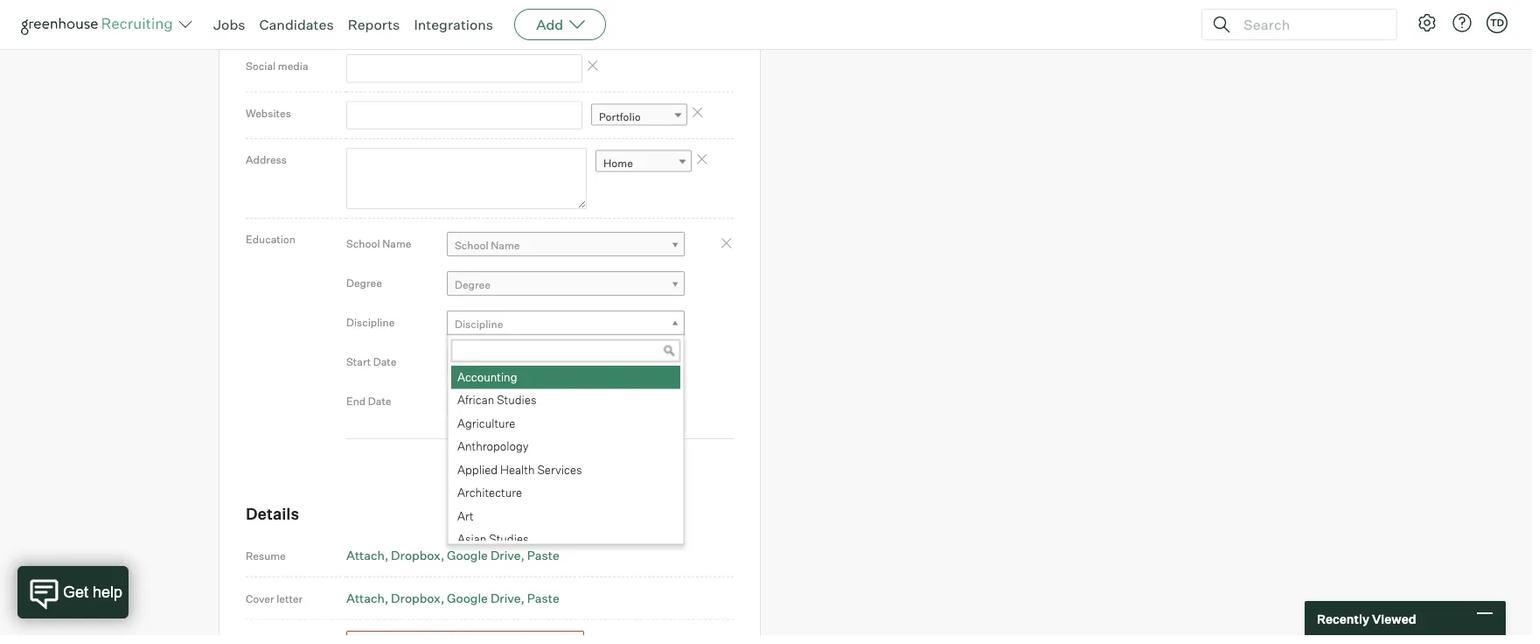 Task type: describe. For each thing, give the bounding box(es) containing it.
social media
[[246, 60, 308, 73]]

start date
[[346, 355, 397, 368]]

yyyy text field for end date
[[493, 387, 546, 415]]

asian studies option
[[451, 528, 681, 551]]

0 horizontal spatial school
[[346, 237, 380, 250]]

mm text field for end date
[[447, 387, 491, 415]]

0 horizontal spatial degree
[[346, 276, 382, 290]]

attach dropbox google drive paste for cover letter
[[346, 590, 560, 606]]

date for end date
[[368, 395, 392, 408]]

td button
[[1487, 12, 1508, 33]]

end
[[346, 395, 366, 408]]

configure image
[[1417, 12, 1438, 33]]

art option
[[451, 505, 681, 528]]

viewed
[[1373, 611, 1417, 626]]

applied
[[458, 462, 498, 476]]

cover letter
[[246, 592, 303, 605]]

jobs link
[[213, 16, 245, 33]]

cover
[[246, 592, 274, 605]]

attach for cover letter
[[346, 590, 385, 606]]

accounting option
[[451, 366, 681, 389]]

portfolio link
[[591, 104, 688, 129]]

yyyy text field for start date
[[493, 348, 546, 376]]

drive for cover letter
[[491, 590, 521, 606]]

list box containing accounting
[[448, 366, 681, 551]]

architecture option
[[451, 482, 681, 505]]

google drive link for cover letter
[[447, 590, 525, 606]]

greenhouse recruiting image
[[21, 14, 178, 35]]

+ add another
[[346, 16, 428, 32]]

+
[[346, 16, 355, 32]]

recently viewed
[[1318, 611, 1417, 626]]

agriculture
[[458, 416, 516, 430]]

degree inside degree link
[[455, 278, 491, 291]]

reports link
[[348, 16, 400, 33]]

google for resume
[[447, 548, 488, 563]]

candidates
[[259, 16, 334, 33]]

home
[[604, 157, 633, 170]]

0 horizontal spatial school name
[[346, 237, 412, 250]]

agriculture option
[[451, 412, 681, 435]]

asian
[[458, 532, 487, 546]]

add inside popup button
[[536, 16, 564, 33]]

accounting
[[458, 370, 518, 384]]

african studies
[[458, 393, 537, 407]]

applied health services option
[[451, 459, 681, 482]]

african
[[458, 393, 495, 407]]

discipline link
[[447, 311, 685, 336]]

date for start date
[[373, 355, 397, 368]]

health
[[500, 462, 535, 476]]

another
[[384, 16, 428, 32]]

art
[[458, 509, 474, 523]]

drive for resume
[[491, 548, 521, 563]]

school name inside school name link
[[455, 238, 520, 252]]



Task type: vqa. For each thing, say whether or not it's contained in the screenshot.
1st row group from the top of the page
no



Task type: locate. For each thing, give the bounding box(es) containing it.
0 vertical spatial attach dropbox google drive paste
[[346, 548, 560, 563]]

google for cover letter
[[447, 590, 488, 606]]

studies down accounting
[[497, 393, 537, 407]]

1 drive from the top
[[491, 548, 521, 563]]

paste link for cover letter
[[527, 590, 560, 606]]

1 vertical spatial dropbox
[[391, 590, 441, 606]]

1 horizontal spatial name
[[491, 238, 520, 252]]

0 vertical spatial date
[[373, 355, 397, 368]]

date right start
[[373, 355, 397, 368]]

MM text field
[[447, 348, 491, 376], [447, 387, 491, 415]]

1 vertical spatial attach
[[346, 590, 385, 606]]

jobs
[[213, 16, 245, 33]]

1 add from the left
[[536, 16, 564, 33]]

2 google drive link from the top
[[447, 590, 525, 606]]

list box
[[448, 366, 681, 551]]

1 vertical spatial yyyy text field
[[493, 387, 546, 415]]

dropbox for resume
[[391, 548, 441, 563]]

media
[[278, 60, 308, 73]]

0 vertical spatial paste
[[527, 548, 560, 563]]

0 horizontal spatial add
[[357, 16, 381, 32]]

2 mm text field from the top
[[447, 387, 491, 415]]

add button
[[515, 9, 606, 40]]

education
[[246, 233, 296, 246]]

reports
[[348, 16, 400, 33]]

school
[[346, 237, 380, 250], [455, 238, 489, 252]]

websites
[[246, 106, 291, 119]]

candidates link
[[259, 16, 334, 33]]

dropbox for cover letter
[[391, 590, 441, 606]]

drive
[[491, 548, 521, 563], [491, 590, 521, 606]]

1 vertical spatial paste link
[[527, 590, 560, 606]]

0 vertical spatial paste link
[[527, 548, 560, 563]]

2 add from the left
[[357, 16, 381, 32]]

african studies option
[[451, 389, 681, 412]]

paste down asian studies option
[[527, 590, 560, 606]]

0 horizontal spatial name
[[383, 237, 412, 250]]

attach for resume
[[346, 548, 385, 563]]

start
[[346, 355, 371, 368]]

2 drive from the top
[[491, 590, 521, 606]]

2 attach link from the top
[[346, 590, 389, 606]]

dropbox link for cover letter
[[391, 590, 445, 606]]

anthropology
[[458, 439, 529, 453]]

1 dropbox from the top
[[391, 548, 441, 563]]

attach
[[346, 548, 385, 563], [346, 590, 385, 606]]

1 vertical spatial google drive link
[[447, 590, 525, 606]]

1 vertical spatial paste
[[527, 590, 560, 606]]

0 vertical spatial google
[[447, 548, 488, 563]]

date right the end
[[368, 395, 392, 408]]

paste link
[[527, 548, 560, 563], [527, 590, 560, 606]]

studies for african studies
[[497, 393, 537, 407]]

1 vertical spatial google
[[447, 590, 488, 606]]

paste link down art option
[[527, 548, 560, 563]]

school name
[[346, 237, 412, 250], [455, 238, 520, 252]]

resume
[[246, 549, 286, 563]]

applied health services
[[458, 462, 582, 476]]

YYYY text field
[[493, 348, 546, 376], [493, 387, 546, 415]]

1 mm text field from the top
[[447, 348, 491, 376]]

services
[[538, 462, 582, 476]]

social
[[246, 60, 276, 73]]

paste link for resume
[[527, 548, 560, 563]]

2 attach dropbox google drive paste from the top
[[346, 590, 560, 606]]

dropbox link
[[391, 548, 445, 563], [391, 590, 445, 606]]

add
[[536, 16, 564, 33], [357, 16, 381, 32]]

google drive link for resume
[[447, 548, 525, 563]]

1 horizontal spatial school name
[[455, 238, 520, 252]]

studies for asian studies
[[489, 532, 529, 546]]

1 vertical spatial studies
[[489, 532, 529, 546]]

google
[[447, 548, 488, 563], [447, 590, 488, 606]]

0 vertical spatial mm text field
[[447, 348, 491, 376]]

0 vertical spatial attach link
[[346, 548, 389, 563]]

2 paste link from the top
[[527, 590, 560, 606]]

attach dropbox google drive paste for resume
[[346, 548, 560, 563]]

attach dropbox google drive paste
[[346, 548, 560, 563], [346, 590, 560, 606]]

2 yyyy text field from the top
[[493, 387, 546, 415]]

school name link
[[447, 232, 685, 257]]

1 horizontal spatial add
[[536, 16, 564, 33]]

paste for cover letter
[[527, 590, 560, 606]]

attach link for cover letter
[[346, 590, 389, 606]]

1 paste link from the top
[[527, 548, 560, 563]]

+ add another link
[[346, 16, 428, 32]]

None text field
[[346, 54, 583, 83]]

letter
[[277, 592, 303, 605]]

discipline
[[346, 316, 395, 329], [455, 317, 503, 330]]

1 vertical spatial mm text field
[[447, 387, 491, 415]]

0 vertical spatial dropbox
[[391, 548, 441, 563]]

1 paste from the top
[[527, 548, 560, 563]]

Search text field
[[1240, 12, 1381, 37]]

portfolio
[[599, 110, 641, 123]]

degree link
[[447, 271, 685, 297]]

td button
[[1484, 9, 1512, 37]]

attach link
[[346, 548, 389, 563], [346, 590, 389, 606]]

0 vertical spatial dropbox link
[[391, 548, 445, 563]]

1 attach dropbox google drive paste from the top
[[346, 548, 560, 563]]

name
[[383, 237, 412, 250], [491, 238, 520, 252]]

1 vertical spatial date
[[368, 395, 392, 408]]

0 horizontal spatial discipline
[[346, 316, 395, 329]]

degree
[[346, 276, 382, 290], [455, 278, 491, 291]]

google drive link
[[447, 548, 525, 563], [447, 590, 525, 606]]

2 dropbox link from the top
[[391, 590, 445, 606]]

2 google from the top
[[447, 590, 488, 606]]

0 vertical spatial yyyy text field
[[493, 348, 546, 376]]

paste down art option
[[527, 548, 560, 563]]

discipline up accounting
[[455, 317, 503, 330]]

None text field
[[346, 0, 583, 10], [346, 101, 583, 129], [346, 148, 587, 209], [451, 340, 681, 362], [346, 0, 583, 10], [346, 101, 583, 129], [346, 148, 587, 209], [451, 340, 681, 362]]

1 vertical spatial dropbox link
[[391, 590, 445, 606]]

1 attach from the top
[[346, 548, 385, 563]]

0 vertical spatial studies
[[497, 393, 537, 407]]

mm text field up african
[[447, 348, 491, 376]]

address
[[246, 153, 287, 166]]

1 horizontal spatial discipline
[[455, 317, 503, 330]]

1 vertical spatial attach link
[[346, 590, 389, 606]]

0 vertical spatial google drive link
[[447, 548, 525, 563]]

integrations
[[414, 16, 494, 33]]

yyyy text field up the african studies
[[493, 348, 546, 376]]

1 vertical spatial attach dropbox google drive paste
[[346, 590, 560, 606]]

mm text field for start date
[[447, 348, 491, 376]]

yyyy text field up agriculture
[[493, 387, 546, 415]]

1 dropbox link from the top
[[391, 548, 445, 563]]

2 paste from the top
[[527, 590, 560, 606]]

studies
[[497, 393, 537, 407], [489, 532, 529, 546]]

dropbox link for resume
[[391, 548, 445, 563]]

1 yyyy text field from the top
[[493, 348, 546, 376]]

attach link for resume
[[346, 548, 389, 563]]

integrations link
[[414, 16, 494, 33]]

1 attach link from the top
[[346, 548, 389, 563]]

dropbox
[[391, 548, 441, 563], [391, 590, 441, 606]]

1 vertical spatial drive
[[491, 590, 521, 606]]

discipline up start date
[[346, 316, 395, 329]]

asian studies
[[458, 532, 529, 546]]

home link
[[596, 150, 692, 176]]

1 horizontal spatial degree
[[455, 278, 491, 291]]

2 dropbox from the top
[[391, 590, 441, 606]]

paste
[[527, 548, 560, 563], [527, 590, 560, 606]]

2 attach from the top
[[346, 590, 385, 606]]

0 vertical spatial attach
[[346, 548, 385, 563]]

anthropology option
[[451, 435, 681, 459]]

end date
[[346, 395, 392, 408]]

date
[[373, 355, 397, 368], [368, 395, 392, 408]]

paste for resume
[[527, 548, 560, 563]]

details
[[246, 503, 299, 523]]

1 google drive link from the top
[[447, 548, 525, 563]]

td
[[1491, 17, 1505, 28]]

0 vertical spatial drive
[[491, 548, 521, 563]]

mm text field up agriculture
[[447, 387, 491, 415]]

paste link down asian studies option
[[527, 590, 560, 606]]

1 horizontal spatial school
[[455, 238, 489, 252]]

recently
[[1318, 611, 1370, 626]]

architecture
[[458, 486, 522, 500]]

1 google from the top
[[447, 548, 488, 563]]

studies right 'asian'
[[489, 532, 529, 546]]



